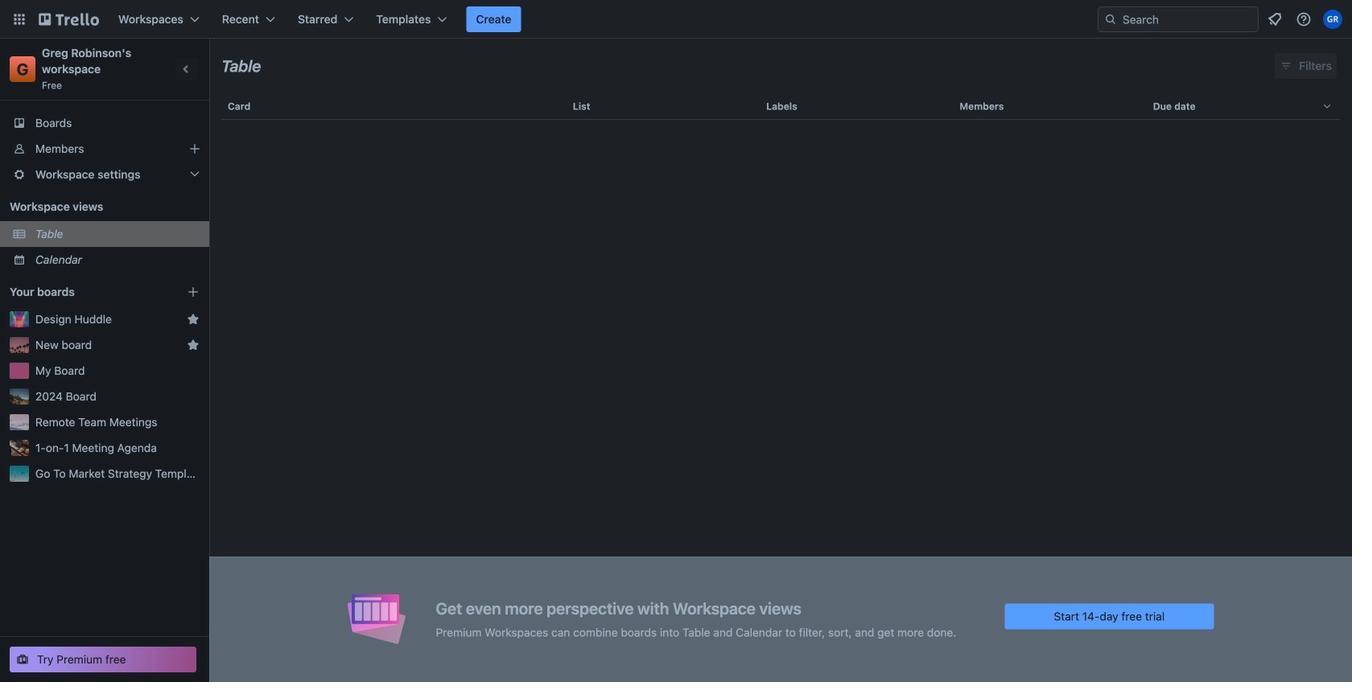 Task type: locate. For each thing, give the bounding box(es) containing it.
starred icon image
[[187, 313, 200, 326], [187, 339, 200, 352]]

add board image
[[187, 286, 200, 299]]

0 vertical spatial starred icon image
[[187, 313, 200, 326]]

Search field
[[1098, 6, 1259, 32]]

table
[[209, 87, 1352, 683]]

row
[[221, 87, 1340, 126]]

1 vertical spatial starred icon image
[[187, 339, 200, 352]]

search image
[[1104, 13, 1117, 26]]

None text field
[[221, 51, 261, 81]]



Task type: vqa. For each thing, say whether or not it's contained in the screenshot.
2 Notifications icon
no



Task type: describe. For each thing, give the bounding box(es) containing it.
back to home image
[[39, 6, 99, 32]]

your boards with 7 items element
[[10, 283, 163, 302]]

greg robinson (gregrobinson96) image
[[1323, 10, 1343, 29]]

primary element
[[0, 0, 1352, 39]]

open information menu image
[[1296, 11, 1312, 27]]

1 starred icon image from the top
[[187, 313, 200, 326]]

workspace navigation collapse icon image
[[175, 58, 198, 80]]

2 starred icon image from the top
[[187, 339, 200, 352]]

0 notifications image
[[1265, 10, 1285, 29]]



